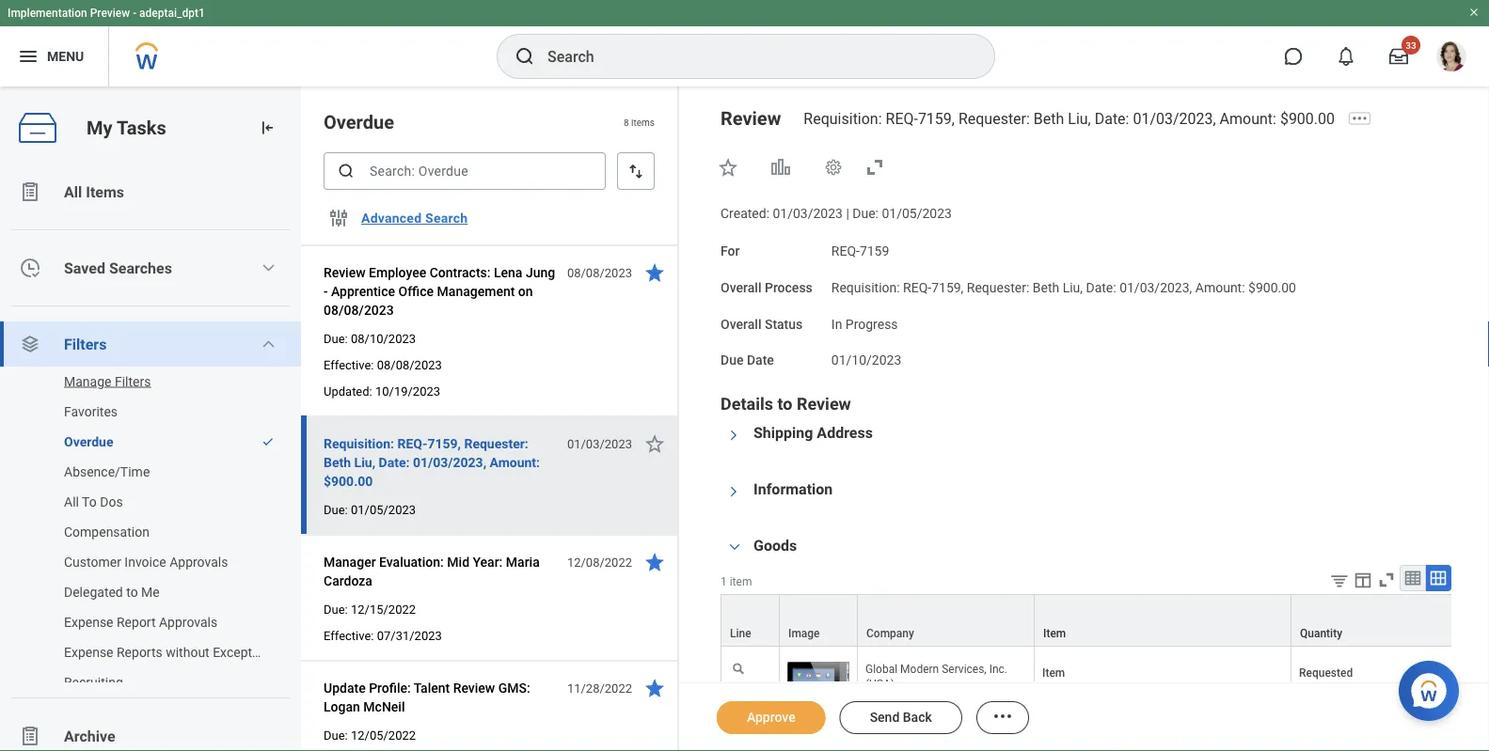 Task type: describe. For each thing, give the bounding box(es) containing it.
10/19/2023
[[375, 384, 440, 399]]

table image
[[1404, 569, 1423, 588]]

due: right |
[[853, 206, 879, 222]]

searches
[[109, 259, 172, 277]]

archive button
[[0, 714, 301, 752]]

gear image
[[824, 158, 843, 177]]

all items button
[[0, 169, 301, 215]]

requester: for overall process
[[967, 280, 1030, 295]]

my tasks
[[87, 117, 166, 139]]

item inside popup button
[[1044, 628, 1066, 641]]

information button
[[754, 480, 833, 498]]

advanced
[[361, 211, 422, 226]]

all to dos
[[64, 494, 123, 510]]

perspective image
[[19, 333, 41, 356]]

toolbar inside 'goods' group
[[1316, 565, 1452, 595]]

01/10/2023
[[832, 353, 902, 368]]

filters inside dropdown button
[[64, 335, 107, 353]]

amount: for overall process
[[1196, 280, 1245, 295]]

update
[[324, 681, 366, 696]]

notifications large image
[[1337, 47, 1356, 66]]

select to filter grid data image
[[1330, 571, 1350, 591]]

management
[[437, 284, 515, 299]]

in progress
[[832, 316, 898, 332]]

advanced search
[[361, 211, 468, 226]]

due: for requisition: req-7159, requester: beth liu, date: 01/03/2023, amount: $900.00
[[324, 503, 348, 517]]

logan
[[324, 700, 360, 715]]

to for review
[[778, 395, 793, 414]]

01/03/2023, for review
[[1133, 110, 1216, 128]]

requisition: for review
[[804, 110, 882, 128]]

amount: inside requisition: req-7159, requester: beth liu, date: 01/03/2023, amount: $900.00 button
[[490, 455, 540, 471]]

expand table image
[[1429, 569, 1448, 588]]

company column header
[[858, 595, 1035, 648]]

beth for review
[[1034, 110, 1065, 128]]

information
[[754, 480, 833, 498]]

review up "shipping address" button
[[797, 395, 851, 414]]

goods button
[[754, 537, 797, 555]]

overall for overall status
[[721, 316, 762, 332]]

delegated to me
[[64, 585, 160, 600]]

Search Workday  search field
[[548, 36, 956, 77]]

configure image
[[327, 207, 350, 230]]

on
[[518, 284, 533, 299]]

manager
[[324, 555, 376, 570]]

review inside the review employee contracts: lena jung - apprentice office management on 08/08/2023
[[324, 265, 366, 280]]

Search: Overdue text field
[[324, 152, 606, 190]]

1 vertical spatial star image
[[644, 262, 666, 284]]

review inside update profile: talent review gms: logan mcneil
[[453, 681, 495, 696]]

favorites button
[[0, 397, 282, 427]]

delegated
[[64, 585, 123, 600]]

recruiting button
[[0, 668, 282, 698]]

related actions image
[[992, 706, 1014, 728]]

search
[[425, 211, 468, 226]]

favorites
[[64, 404, 118, 420]]

line column header
[[721, 595, 780, 648]]

sort image
[[627, 162, 646, 181]]

progress
[[846, 316, 898, 332]]

implementation preview -   adeptai_dpt1
[[8, 7, 205, 20]]

33 button
[[1379, 36, 1421, 77]]

send back
[[870, 710, 932, 726]]

expense report approvals
[[64, 615, 218, 630]]

manage filters button
[[0, 367, 282, 397]]

1 vertical spatial item
[[1043, 667, 1065, 680]]

row containing line
[[721, 595, 1490, 648]]

evaluation:
[[379, 555, 444, 570]]

updated: 10/19/2023
[[324, 384, 440, 399]]

requisition: req-7159, requester: beth liu, date: 01/03/2023, amount: $900.00 inside button
[[324, 436, 540, 489]]

7159, inside button
[[428, 436, 461, 452]]

year:
[[473, 555, 503, 570]]

profile:
[[369, 681, 411, 696]]

report
[[117, 615, 156, 630]]

delegated to me button
[[0, 578, 282, 608]]

7159, for review
[[918, 110, 955, 128]]

absence/time
[[64, 464, 150, 480]]

chevron down image for goods
[[724, 541, 746, 554]]

due: 01/05/2023
[[324, 503, 416, 517]]

quantity button
[[1292, 596, 1490, 646]]

to for me
[[126, 585, 138, 600]]

liu, for review
[[1068, 110, 1091, 128]]

expense report approvals button
[[0, 608, 282, 638]]

send back button
[[840, 702, 962, 735]]

inc.
[[990, 663, 1008, 676]]

line button
[[722, 596, 779, 646]]

all for all to dos
[[64, 494, 79, 510]]

employee
[[369, 265, 427, 280]]

send
[[870, 710, 900, 726]]

compensation button
[[0, 518, 282, 548]]

manager evaluation: mid year: maria cardoza
[[324, 555, 540, 589]]

goods group
[[721, 536, 1490, 752]]

$900.00 inside requisition: req-7159, requester: beth liu, date: 01/03/2023, amount: $900.00
[[324, 474, 373, 489]]

effective: for manager evaluation: mid year: maria cardoza
[[324, 629, 374, 643]]

shipping address
[[754, 424, 873, 442]]

process
[[765, 280, 813, 295]]

chevron down image for filters
[[261, 337, 276, 352]]

12/15/2022
[[351, 603, 416, 617]]

list containing all items
[[0, 169, 301, 752]]

tasks
[[117, 117, 166, 139]]

item list element
[[301, 87, 679, 752]]

requisition: req-7159, requester: beth liu, date: 01/03/2023, amount: $900.00 element for review
[[804, 110, 1347, 128]]

11/28/2022
[[567, 682, 632, 696]]

0 vertical spatial star image
[[717, 156, 740, 179]]

check image
[[262, 436, 275, 449]]

requisition: inside button
[[324, 436, 394, 452]]

me
[[141, 585, 160, 600]]

to
[[82, 494, 97, 510]]

compensation
[[64, 525, 150, 540]]

shipping
[[754, 424, 813, 442]]

preview
[[90, 7, 130, 20]]

image column header
[[780, 595, 858, 648]]

- inside the review employee contracts: lena jung - apprentice office management on 08/08/2023
[[324, 284, 328, 299]]

gms:
[[499, 681, 530, 696]]

review up view related information icon
[[721, 107, 781, 129]]

recruiting
[[64, 675, 123, 691]]

view related information image
[[770, 156, 792, 179]]

due date element
[[832, 342, 902, 370]]

archive
[[64, 728, 115, 746]]

list containing manage filters
[[0, 367, 301, 698]]

close environment banner image
[[1469, 7, 1480, 18]]

12/05/2022
[[351, 729, 416, 743]]

requested
[[1300, 667, 1353, 680]]

due: for update profile: talent review gms: logan mcneil
[[324, 729, 348, 743]]

approvals for expense report approvals
[[159, 615, 218, 630]]

modern
[[901, 663, 939, 676]]

details
[[721, 395, 773, 414]]

due
[[721, 353, 744, 368]]

absence/time button
[[0, 457, 282, 487]]

search image
[[337, 162, 356, 181]]

transformation import image
[[258, 119, 277, 137]]

jung
[[526, 265, 555, 280]]

maria
[[506, 555, 540, 570]]

clipboard image
[[19, 726, 41, 748]]

requisition: req-7159, requester: beth liu, date: 01/03/2023, amount: $900.00 for overall process
[[832, 280, 1297, 295]]

overdue inside item list element
[[324, 111, 394, 133]]

items
[[86, 183, 124, 201]]

company button
[[858, 596, 1034, 646]]

manage
[[64, 374, 111, 390]]

08/08/2023 inside the review employee contracts: lena jung - apprentice office management on 08/08/2023
[[324, 303, 394, 318]]



Task type: vqa. For each thing, say whether or not it's contained in the screenshot.
01/03/2023, within the button
yes



Task type: locate. For each thing, give the bounding box(es) containing it.
menu button
[[0, 26, 108, 87]]

review employee contracts: lena jung - apprentice office management on 08/08/2023 button
[[324, 262, 557, 322]]

filters
[[64, 335, 107, 353], [115, 374, 151, 390]]

due: for manager evaluation: mid year: maria cardoza
[[324, 603, 348, 617]]

expense up recruiting
[[64, 645, 113, 661]]

0 vertical spatial date:
[[1095, 110, 1130, 128]]

1 horizontal spatial to
[[778, 395, 793, 414]]

1 vertical spatial 7159,
[[932, 280, 964, 295]]

review left gms:
[[453, 681, 495, 696]]

0 vertical spatial amount:
[[1220, 110, 1277, 128]]

for
[[721, 243, 740, 259]]

2 vertical spatial 7159,
[[428, 436, 461, 452]]

customer invoice approvals button
[[0, 548, 282, 578]]

8 items
[[624, 116, 655, 128]]

1 horizontal spatial star image
[[717, 156, 740, 179]]

0 vertical spatial requisition: req-7159, requester: beth liu, date: 01/03/2023, amount: $900.00 element
[[804, 110, 1347, 128]]

list
[[0, 169, 301, 752], [0, 367, 301, 698]]

1 horizontal spatial 01/05/2023
[[882, 206, 952, 222]]

1 vertical spatial fullscreen image
[[1377, 570, 1397, 591]]

to inside button
[[126, 585, 138, 600]]

to left me
[[126, 585, 138, 600]]

08/08/2023
[[567, 266, 632, 280], [324, 303, 394, 318], [377, 358, 442, 372]]

mid
[[447, 555, 470, 570]]

requisition: down updated:
[[324, 436, 394, 452]]

0 vertical spatial requisition: req-7159, requester: beth liu, date: 01/03/2023, amount: $900.00
[[804, 110, 1335, 128]]

1 vertical spatial -
[[324, 284, 328, 299]]

all items
[[64, 183, 124, 201]]

effective: down due: 12/15/2022 in the left bottom of the page
[[324, 629, 374, 643]]

approvals right invoice
[[170, 555, 228, 570]]

star image
[[644, 433, 666, 455], [644, 551, 666, 574], [644, 678, 666, 700]]

1 vertical spatial requester:
[[967, 280, 1030, 295]]

action bar region
[[679, 683, 1490, 752]]

0 vertical spatial fullscreen image
[[864, 156, 886, 179]]

global modern services, inc. (usa) element
[[866, 660, 1008, 692]]

1 vertical spatial 01/05/2023
[[351, 503, 416, 517]]

filters up manage
[[64, 335, 107, 353]]

0 horizontal spatial 01/05/2023
[[351, 503, 416, 517]]

clock check image
[[19, 257, 41, 279]]

requisition: req-7159, requester: beth liu, date: 01/03/2023, amount: $900.00 element for overall process
[[832, 276, 1297, 295]]

expense for expense reports without exceptions
[[64, 645, 113, 661]]

liu, inside button
[[354, 455, 376, 471]]

2 star image from the top
[[644, 551, 666, 574]]

8
[[624, 116, 629, 128]]

1 horizontal spatial -
[[324, 284, 328, 299]]

filters inside button
[[115, 374, 151, 390]]

0 vertical spatial 01/05/2023
[[882, 206, 952, 222]]

1 vertical spatial star image
[[644, 551, 666, 574]]

2 row from the top
[[721, 647, 1490, 752]]

2 vertical spatial 01/03/2023,
[[413, 455, 487, 471]]

08/08/2023 up 10/19/2023
[[377, 358, 442, 372]]

all left to
[[64, 494, 79, 510]]

in
[[832, 316, 843, 332]]

2 expense from the top
[[64, 645, 113, 661]]

1 vertical spatial overall
[[721, 316, 762, 332]]

without
[[166, 645, 210, 661]]

0 horizontal spatial -
[[133, 7, 137, 20]]

01/05/2023 inside item list element
[[351, 503, 416, 517]]

- inside menu banner
[[133, 7, 137, 20]]

0 vertical spatial requisition:
[[804, 110, 882, 128]]

0 vertical spatial -
[[133, 7, 137, 20]]

chevron down image for saved searches
[[261, 261, 276, 276]]

requisition:
[[804, 110, 882, 128], [832, 280, 900, 295], [324, 436, 394, 452]]

requester: for review
[[959, 110, 1030, 128]]

1 star image from the top
[[644, 433, 666, 455]]

$900.00 for overall process
[[1249, 280, 1297, 295]]

mcneil
[[364, 700, 405, 715]]

3 star image from the top
[[644, 678, 666, 700]]

overall status element
[[832, 305, 898, 333]]

1 vertical spatial chevron down image
[[724, 541, 746, 554]]

33
[[1406, 40, 1417, 51]]

overall for overall process
[[721, 280, 762, 295]]

beth inside button
[[324, 455, 351, 471]]

all left items
[[64, 183, 82, 201]]

0 horizontal spatial to
[[126, 585, 138, 600]]

star image for manager evaluation: mid year: maria cardoza
[[644, 551, 666, 574]]

filters up favorites button
[[115, 374, 151, 390]]

requisition: up overall status element
[[832, 280, 900, 295]]

0 vertical spatial 01/03/2023,
[[1133, 110, 1216, 128]]

date: for overall process
[[1086, 280, 1117, 295]]

quantity
[[1300, 628, 1343, 641]]

0 vertical spatial all
[[64, 183, 82, 201]]

menu
[[47, 49, 84, 64]]

0 vertical spatial filters
[[64, 335, 107, 353]]

expense down delegated
[[64, 615, 113, 630]]

invoice
[[125, 555, 166, 570]]

requisition: req-7159, requester: beth liu, date: 01/03/2023, amount: $900.00
[[804, 110, 1335, 128], [832, 280, 1297, 295], [324, 436, 540, 489]]

0 vertical spatial chevron down image
[[261, 261, 276, 276]]

1 vertical spatial overdue
[[64, 434, 113, 450]]

requester: inside requisition: req-7159, requester: beth liu, date: 01/03/2023, amount: $900.00 button
[[464, 436, 529, 452]]

ipad 2 64gb element
[[1043, 682, 1104, 699]]

filters button
[[0, 322, 301, 367]]

1 vertical spatial amount:
[[1196, 280, 1245, 295]]

1 vertical spatial requisition:
[[832, 280, 900, 295]]

services,
[[942, 663, 987, 676]]

talent
[[414, 681, 450, 696]]

saved searches
[[64, 259, 172, 277]]

beth for overall process
[[1033, 280, 1060, 295]]

0 vertical spatial 08/08/2023
[[567, 266, 632, 280]]

star image
[[717, 156, 740, 179], [644, 262, 666, 284]]

saved searches button
[[0, 246, 301, 291]]

requisition: up gear "icon"
[[804, 110, 882, 128]]

1 horizontal spatial filters
[[115, 374, 151, 390]]

2 vertical spatial amount:
[[490, 455, 540, 471]]

overdue inside button
[[64, 434, 113, 450]]

2 list from the top
[[0, 367, 301, 698]]

0 vertical spatial chevron down image
[[727, 424, 741, 447]]

1 vertical spatial effective:
[[324, 629, 374, 643]]

1 expense from the top
[[64, 615, 113, 630]]

1 vertical spatial date:
[[1086, 280, 1117, 295]]

search image
[[514, 45, 536, 68]]

overdue down favorites
[[64, 434, 113, 450]]

08/10/2023
[[351, 332, 416, 346]]

- right preview
[[133, 7, 137, 20]]

global
[[866, 663, 898, 676]]

0 vertical spatial $900.00
[[1281, 110, 1335, 128]]

- left apprentice
[[324, 284, 328, 299]]

0 horizontal spatial 01/03/2023
[[567, 437, 632, 451]]

01/03/2023 inside item list element
[[567, 437, 632, 451]]

requester:
[[959, 110, 1030, 128], [967, 280, 1030, 295], [464, 436, 529, 452]]

1 vertical spatial chevron down image
[[261, 337, 276, 352]]

1 vertical spatial 01/03/2023
[[567, 437, 632, 451]]

update profile: talent review gms: logan mcneil
[[324, 681, 530, 715]]

1 vertical spatial expense
[[64, 645, 113, 661]]

manager evaluation: mid year: maria cardoza button
[[324, 551, 557, 593]]

expense reports without exceptions
[[64, 645, 277, 661]]

overall process
[[721, 280, 813, 295]]

due: down logan
[[324, 729, 348, 743]]

requisition: req-7159, requester: beth liu, date: 01/03/2023, amount: $900.00 element
[[804, 110, 1347, 128], [832, 276, 1297, 295]]

1 vertical spatial $900.00
[[1249, 280, 1297, 295]]

exceptions
[[213, 645, 277, 661]]

0 vertical spatial 01/03/2023
[[773, 206, 843, 222]]

1 horizontal spatial 01/03/2023
[[773, 206, 843, 222]]

1 vertical spatial requisition: req-7159, requester: beth liu, date: 01/03/2023, amount: $900.00
[[832, 280, 1297, 295]]

expense inside button
[[64, 615, 113, 630]]

0 vertical spatial liu,
[[1068, 110, 1091, 128]]

requisition: for overall process
[[832, 280, 900, 295]]

notifications element
[[1446, 38, 1461, 53]]

clipboard image
[[19, 181, 41, 203]]

lena
[[494, 265, 523, 280]]

12/08/2022
[[567, 556, 632, 570]]

0 vertical spatial overall
[[721, 280, 762, 295]]

2 vertical spatial 08/08/2023
[[377, 358, 442, 372]]

review up apprentice
[[324, 265, 366, 280]]

req-
[[886, 110, 918, 128], [832, 243, 860, 259], [903, 280, 932, 295], [398, 436, 428, 452]]

toolbar
[[1316, 565, 1452, 595]]

7159
[[860, 243, 890, 259]]

expense inside button
[[64, 645, 113, 661]]

all to dos button
[[0, 487, 282, 518]]

amount:
[[1220, 110, 1277, 128], [1196, 280, 1245, 295], [490, 455, 540, 471]]

2 vertical spatial date:
[[379, 455, 410, 471]]

1
[[721, 576, 727, 589]]

approvals
[[170, 555, 228, 570], [159, 615, 218, 630]]

update profile: talent review gms: logan mcneil button
[[324, 678, 557, 719]]

01/03/2023,
[[1133, 110, 1216, 128], [1120, 280, 1193, 295], [413, 455, 487, 471]]

0 horizontal spatial star image
[[644, 262, 666, 284]]

0 vertical spatial effective:
[[324, 358, 374, 372]]

1 vertical spatial liu,
[[1063, 280, 1083, 295]]

chevron down image for shipping address
[[727, 424, 741, 447]]

req-7159
[[832, 243, 890, 259]]

due: down cardoza in the bottom of the page
[[324, 603, 348, 617]]

08/08/2023 right jung
[[567, 266, 632, 280]]

review
[[721, 107, 781, 129], [324, 265, 366, 280], [797, 395, 851, 414], [453, 681, 495, 696]]

0 vertical spatial approvals
[[170, 555, 228, 570]]

1 effective: from the top
[[324, 358, 374, 372]]

7159, for overall process
[[932, 280, 964, 295]]

fullscreen image
[[864, 156, 886, 179], [1377, 570, 1397, 591]]

2 vertical spatial beth
[[324, 455, 351, 471]]

1 overall from the top
[[721, 280, 762, 295]]

2 vertical spatial chevron down image
[[727, 481, 741, 503]]

0 vertical spatial expense
[[64, 615, 113, 630]]

0 vertical spatial beth
[[1034, 110, 1065, 128]]

effective: 07/31/2023
[[324, 629, 442, 643]]

fullscreen image right gear "icon"
[[864, 156, 886, 179]]

click to view/edit grid preferences image
[[1353, 570, 1374, 591]]

image button
[[780, 596, 857, 646]]

cardoza
[[324, 574, 373, 589]]

-
[[133, 7, 137, 20], [324, 284, 328, 299]]

image
[[789, 628, 820, 641]]

1 vertical spatial filters
[[115, 374, 151, 390]]

0 vertical spatial requester:
[[959, 110, 1030, 128]]

01/05/2023 up evaluation:
[[351, 503, 416, 517]]

reports
[[117, 645, 163, 661]]

2 vertical spatial $900.00
[[324, 474, 373, 489]]

items
[[631, 116, 655, 128]]

chevron down image
[[261, 261, 276, 276], [261, 337, 276, 352], [727, 481, 741, 503]]

2 vertical spatial requisition:
[[324, 436, 394, 452]]

shipping address button
[[754, 424, 873, 442]]

2 vertical spatial requisition: req-7159, requester: beth liu, date: 01/03/2023, amount: $900.00
[[324, 436, 540, 489]]

chevron down image up the "1 item"
[[724, 541, 746, 554]]

star image for update profile: talent review gms: logan mcneil
[[644, 678, 666, 700]]

chevron down image down details
[[727, 424, 741, 447]]

overall down for
[[721, 280, 762, 295]]

0 vertical spatial item
[[1044, 628, 1066, 641]]

liu,
[[1068, 110, 1091, 128], [1063, 280, 1083, 295], [354, 455, 376, 471]]

01/03/2023, inside requisition: req-7159, requester: beth liu, date: 01/03/2023, amount: $900.00
[[413, 455, 487, 471]]

1 vertical spatial 08/08/2023
[[324, 303, 394, 318]]

1 all from the top
[[64, 183, 82, 201]]

2 effective: from the top
[[324, 629, 374, 643]]

saved
[[64, 259, 105, 277]]

due: up manager
[[324, 503, 348, 517]]

date
[[747, 353, 774, 368]]

approvals up without
[[159, 615, 218, 630]]

req-7159 element
[[832, 240, 890, 259]]

$900.00 for review
[[1281, 110, 1335, 128]]

effective: up updated:
[[324, 358, 374, 372]]

chevron down image
[[727, 424, 741, 447], [724, 541, 746, 554]]

to up shipping
[[778, 395, 793, 414]]

date: for review
[[1095, 110, 1130, 128]]

status
[[765, 316, 803, 332]]

1 vertical spatial approvals
[[159, 615, 218, 630]]

0 vertical spatial to
[[778, 395, 793, 414]]

1 horizontal spatial overdue
[[324, 111, 394, 133]]

menu banner
[[0, 0, 1490, 87]]

01/05/2023 up "7159"
[[882, 206, 952, 222]]

0 vertical spatial star image
[[644, 433, 666, 455]]

1 vertical spatial to
[[126, 585, 138, 600]]

amount: for review
[[1220, 110, 1277, 128]]

customer invoice approvals
[[64, 555, 228, 570]]

item
[[730, 576, 752, 589]]

2 vertical spatial liu,
[[354, 455, 376, 471]]

overdue up search icon
[[324, 111, 394, 133]]

all
[[64, 183, 82, 201], [64, 494, 79, 510]]

01/03/2023, for overall process
[[1120, 280, 1193, 295]]

row
[[721, 595, 1490, 648], [721, 647, 1490, 752]]

my tasks element
[[0, 87, 301, 752]]

details to review
[[721, 395, 851, 414]]

approvals inside expense report approvals button
[[159, 615, 218, 630]]

1 list from the top
[[0, 169, 301, 752]]

inbox large image
[[1390, 47, 1409, 66]]

0 horizontal spatial overdue
[[64, 434, 113, 450]]

0 vertical spatial overdue
[[324, 111, 394, 133]]

0 horizontal spatial filters
[[64, 335, 107, 353]]

1 vertical spatial beth
[[1033, 280, 1060, 295]]

08/08/2023 down apprentice
[[324, 303, 394, 318]]

due: 08/10/2023
[[324, 332, 416, 346]]

manage filters
[[64, 374, 151, 390]]

0 horizontal spatial fullscreen image
[[864, 156, 886, 179]]

created: 01/03/2023 | due: 01/05/2023
[[721, 206, 952, 222]]

effective: for review employee contracts: lena jung - apprentice office management on 08/08/2023
[[324, 358, 374, 372]]

req- inside requisition: req-7159, requester: beth liu, date: 01/03/2023, amount: $900.00
[[398, 436, 428, 452]]

1 horizontal spatial fullscreen image
[[1377, 570, 1397, 591]]

approve button
[[717, 702, 826, 735]]

date: inside requisition: req-7159, requester: beth liu, date: 01/03/2023, amount: $900.00
[[379, 455, 410, 471]]

requisition: req-7159, requester: beth liu, date: 01/03/2023, amount: $900.00 for review
[[804, 110, 1335, 128]]

2 vertical spatial requester:
[[464, 436, 529, 452]]

2 all from the top
[[64, 494, 79, 510]]

1 row from the top
[[721, 595, 1490, 648]]

1 vertical spatial 01/03/2023,
[[1120, 280, 1193, 295]]

01/03/2023
[[773, 206, 843, 222], [567, 437, 632, 451]]

approvals inside customer invoice approvals button
[[170, 555, 228, 570]]

(usa)
[[866, 678, 895, 692]]

expense reports without exceptions button
[[0, 638, 282, 668]]

1 vertical spatial all
[[64, 494, 79, 510]]

goods
[[754, 537, 797, 555]]

beth
[[1034, 110, 1065, 128], [1033, 280, 1060, 295], [324, 455, 351, 471]]

due: left 08/10/2023
[[324, 332, 348, 346]]

date:
[[1095, 110, 1130, 128], [1086, 280, 1117, 295], [379, 455, 410, 471]]

overall status
[[721, 316, 803, 332]]

all for all items
[[64, 183, 82, 201]]

row containing global modern services, inc. (usa)
[[721, 647, 1490, 752]]

customer
[[64, 555, 121, 570]]

overdue button
[[0, 427, 252, 457]]

requisition: req-7159, requester: beth liu, date: 01/03/2023, amount: $900.00 button
[[324, 433, 557, 493]]

2 overall from the top
[[721, 316, 762, 332]]

star image for requisition: req-7159, requester: beth liu, date: 01/03/2023, amount: $900.00
[[644, 433, 666, 455]]

adeptai_dpt1
[[139, 7, 205, 20]]

due: 12/05/2022
[[324, 729, 416, 743]]

justify image
[[17, 45, 40, 68]]

apprentice
[[331, 284, 395, 299]]

overall up due date
[[721, 316, 762, 332]]

liu, for overall process
[[1063, 280, 1083, 295]]

approvals for customer invoice approvals
[[170, 555, 228, 570]]

2 vertical spatial star image
[[644, 678, 666, 700]]

fullscreen image right click to view/edit grid preferences image
[[1377, 570, 1397, 591]]

due: for review employee contracts: lena jung - apprentice office management on 08/08/2023
[[324, 332, 348, 346]]

1 vertical spatial requisition: req-7159, requester: beth liu, date: 01/03/2023, amount: $900.00 element
[[832, 276, 1297, 295]]

dos
[[100, 494, 123, 510]]

profile logan mcneil image
[[1437, 41, 1467, 75]]

expense for expense report approvals
[[64, 615, 113, 630]]

0 vertical spatial 7159,
[[918, 110, 955, 128]]



